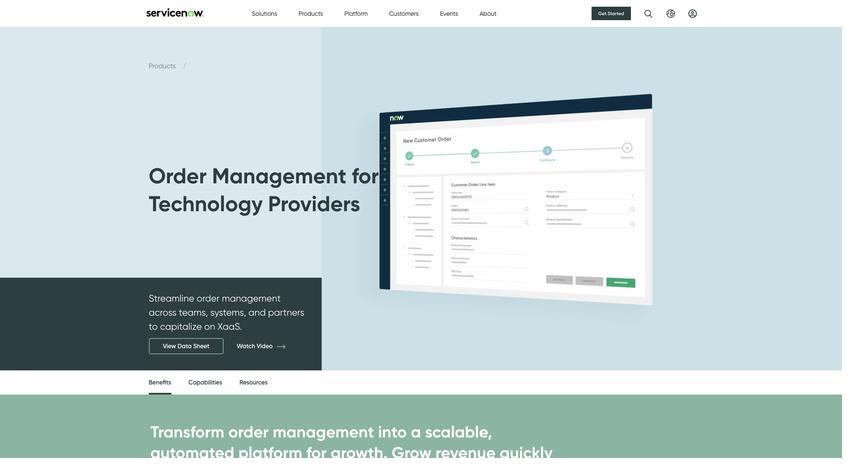 Task type: describe. For each thing, give the bounding box(es) containing it.
customers
[[389, 10, 419, 17]]

on
[[204, 321, 215, 333]]

platform button
[[345, 9, 368, 18]]

across
[[149, 307, 177, 319]]

platform
[[239, 444, 303, 459]]

transform
[[151, 423, 225, 443]]

capabilities
[[189, 379, 222, 387]]

data
[[178, 343, 192, 351]]

solutions
[[252, 10, 277, 17]]

streamline order management across teams, systems, and partners to capitalize on xaas.
[[149, 293, 305, 333]]

about button
[[480, 9, 497, 18]]

get started link
[[592, 7, 631, 20]]

into
[[378, 423, 407, 443]]

providers
[[268, 191, 361, 217]]

customers button
[[389, 9, 419, 18]]

watch
[[237, 343, 255, 350]]

solutions button
[[252, 9, 277, 18]]

video
[[257, 343, 273, 350]]

growth.
[[331, 444, 388, 459]]

servicenow image
[[146, 8, 204, 17]]

about
[[480, 10, 497, 17]]

capabilities link
[[189, 371, 222, 396]]

view data sheet
[[163, 343, 210, 351]]

scalable,
[[425, 423, 493, 443]]

streamline
[[149, 293, 194, 304]]



Task type: locate. For each thing, give the bounding box(es) containing it.
sheet
[[193, 343, 210, 351]]

0 vertical spatial products
[[299, 10, 323, 17]]

watch video
[[237, 343, 274, 350]]

events button
[[440, 9, 458, 18]]

transform order management into a scalable, automated platform for growth. grow revenue quickl
[[151, 423, 553, 459]]

get
[[599, 10, 607, 16]]

systems,
[[211, 307, 246, 319]]

to
[[149, 321, 158, 333]]

1 vertical spatial management
[[273, 423, 374, 443]]

view data sheet link
[[149, 339, 224, 355]]

for inside transform order management into a scalable, automated platform for growth. grow revenue quickl
[[307, 444, 327, 459]]

technology
[[149, 191, 263, 217]]

resources link
[[240, 371, 268, 396]]

order inside streamline order management across teams, systems, and partners to capitalize on xaas.
[[197, 293, 220, 304]]

order
[[149, 163, 207, 189]]

order up teams,
[[197, 293, 220, 304]]

products button
[[299, 9, 323, 18]]

benefits
[[149, 379, 171, 387]]

products for 'products' link
[[149, 62, 178, 70]]

revenue
[[436, 444, 496, 459]]

xaas.
[[218, 321, 242, 333]]

products link
[[149, 62, 178, 70]]

grow
[[392, 444, 432, 459]]

order management for technology providers
[[149, 163, 379, 217]]

products for products dropdown button at the left
[[299, 10, 323, 17]]

order up platform
[[229, 423, 269, 443]]

get started
[[599, 10, 625, 16]]

resources
[[240, 379, 268, 387]]

0 horizontal spatial for
[[307, 444, 327, 459]]

0 vertical spatial order
[[197, 293, 220, 304]]

management
[[212, 163, 347, 189]]

go to servicenow account image
[[689, 9, 697, 18]]

management inside transform order management into a scalable, automated platform for growth. grow revenue quickl
[[273, 423, 374, 443]]

order inside transform order management into a scalable, automated platform for growth. grow revenue quickl
[[229, 423, 269, 443]]

view
[[163, 343, 176, 351]]

started
[[608, 10, 625, 16]]

platform
[[345, 10, 368, 17]]

and
[[249, 307, 266, 319]]

order for streamline
[[197, 293, 220, 304]]

management for partners
[[222, 293, 281, 304]]

1 horizontal spatial for
[[352, 163, 379, 189]]

for
[[352, 163, 379, 189], [307, 444, 327, 459]]

management for platform
[[273, 423, 374, 443]]

1 vertical spatial for
[[307, 444, 327, 459]]

teams,
[[179, 307, 208, 319]]

1 vertical spatial products
[[149, 62, 178, 70]]

order
[[197, 293, 220, 304], [229, 423, 269, 443]]

0 vertical spatial management
[[222, 293, 281, 304]]

0 horizontal spatial order
[[197, 293, 220, 304]]

0 vertical spatial for
[[352, 163, 379, 189]]

products
[[299, 10, 323, 17], [149, 62, 178, 70]]

for inside "order management for technology providers"
[[352, 163, 379, 189]]

events
[[440, 10, 458, 17]]

benefits link
[[149, 371, 171, 397]]

capitalize
[[160, 321, 202, 333]]

1 vertical spatial order
[[229, 423, 269, 443]]

partners
[[268, 307, 305, 319]]

management
[[222, 293, 281, 304], [273, 423, 374, 443]]

management inside streamline order management across teams, systems, and partners to capitalize on xaas.
[[222, 293, 281, 304]]

watch video link
[[237, 343, 296, 350]]

a
[[411, 423, 421, 443]]

order for transform
[[229, 423, 269, 443]]

1 horizontal spatial order
[[229, 423, 269, 443]]

automated
[[151, 444, 235, 459]]

1 horizontal spatial products
[[299, 10, 323, 17]]

0 horizontal spatial products
[[149, 62, 178, 70]]



Task type: vqa. For each thing, say whether or not it's contained in the screenshot.
AND
yes



